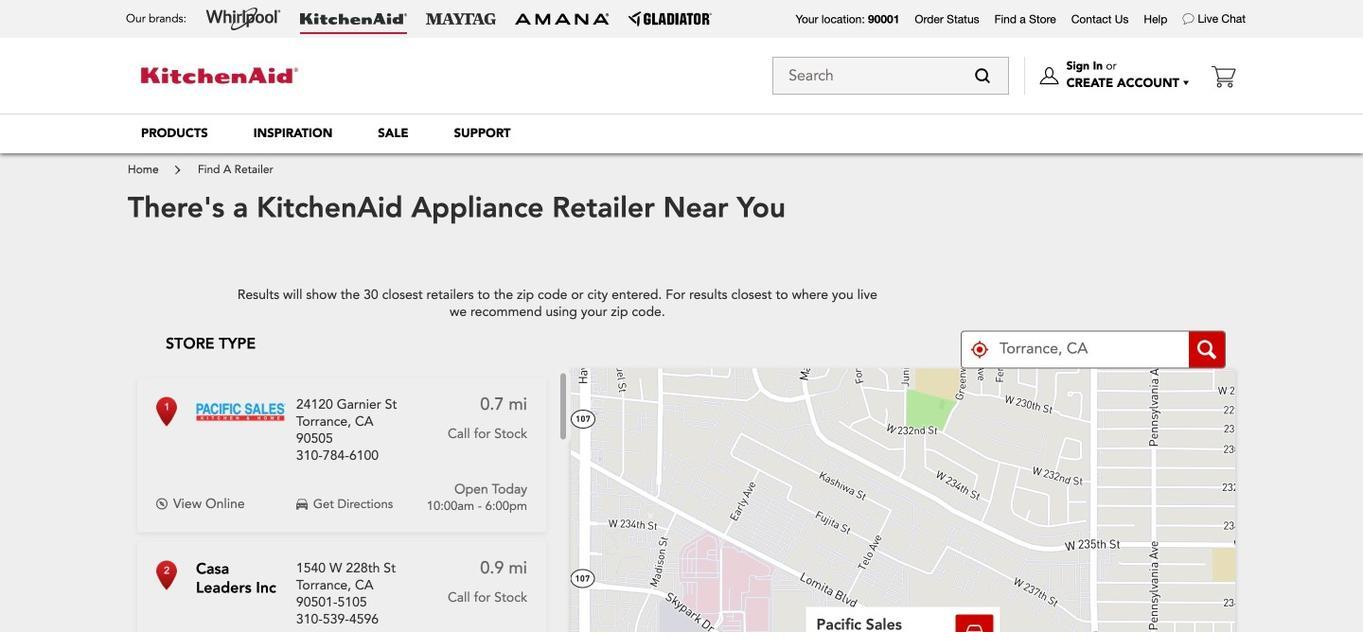 Task type: locate. For each thing, give the bounding box(es) containing it.
kitchenaid image
[[300, 13, 407, 25], [141, 68, 298, 84]]

execute a search for this product using your current location. image
[[970, 340, 989, 359]]

pacific sales kitchen and bath centers, inc. image
[[196, 397, 286, 427]]

inspiration element
[[253, 125, 333, 142]]

1 vertical spatial kitchenaid image
[[141, 68, 298, 84]]

sale element
[[378, 125, 409, 142]]

store 1 image
[[156, 397, 177, 427]]

1 horizontal spatial kitchenaid image
[[300, 13, 407, 25]]

Search search field
[[773, 57, 1009, 95]]

whirlpool image
[[205, 8, 281, 30]]

menu
[[118, 114, 1245, 153]]

support element
[[454, 125, 511, 142]]



Task type: describe. For each thing, give the bounding box(es) containing it.
0 horizontal spatial kitchenaid image
[[141, 68, 298, 84]]

maytag image
[[426, 13, 496, 25]]

amana image
[[515, 12, 610, 26]]

0 vertical spatial kitchenaid image
[[300, 13, 407, 25]]

store 2 image
[[156, 561, 177, 590]]

search for this product by city or zip code. image
[[1197, 340, 1216, 359]]

gladiator_grey image
[[629, 11, 712, 27]]

products element
[[141, 125, 208, 142]]



Task type: vqa. For each thing, say whether or not it's contained in the screenshot.
countertop
no



